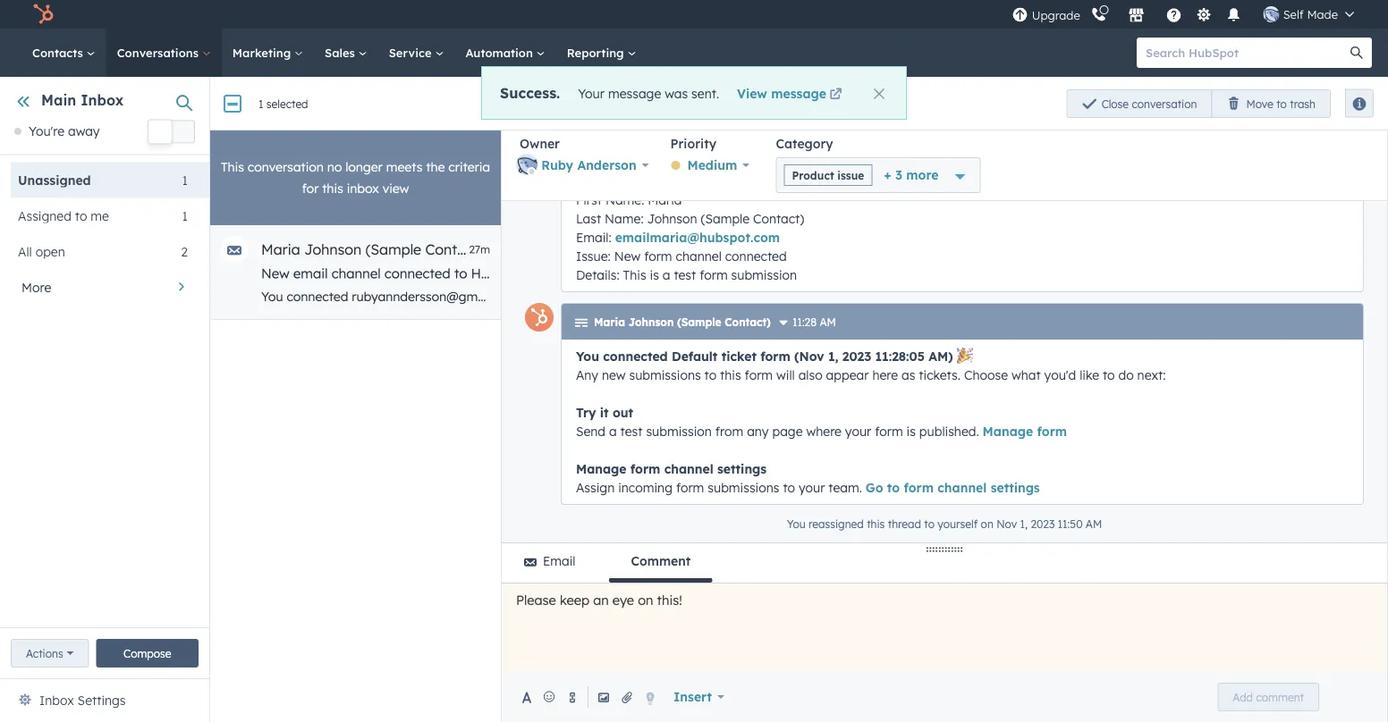Task type: describe. For each thing, give the bounding box(es) containing it.
an inside new email channel connected to hubspot you connected rubyanndersson@gmail.com any new emails sent to this address will also appear here. choose what you'd like to do next:  try it out send yourself an email at <a href = 'mailto:ru
[[1210, 289, 1225, 305]]

any
[[747, 424, 769, 439]]

unassigned
[[18, 172, 91, 188]]

rubyanndersson@gmail.com
[[352, 289, 520, 305]]

a inside try it out send a test submission from any page where your form is published. manage form
[[609, 424, 617, 439]]

to right 'sent'
[[647, 289, 660, 305]]

to right 'you'd'
[[1005, 289, 1017, 305]]

Open button
[[258, 89, 315, 118]]

1 vertical spatial am
[[1086, 518, 1103, 531]]

your inside the manage form channel settings assign incoming form submissions to your team. go to form channel settings
[[799, 480, 825, 496]]

meets
[[386, 159, 423, 175]]

(sample inside first name: maria last name: johnson (sample contact) email: emailmaria@hubspot.com issue: new form channel connected details: this is a test form submission
[[701, 211, 750, 226]]

contacts
[[32, 45, 87, 60]]

the
[[426, 159, 445, 175]]

0 vertical spatial am
[[820, 316, 836, 329]]

medium
[[688, 157, 738, 173]]

0 vertical spatial on
[[981, 518, 994, 531]]

notifications button
[[1219, 0, 1250, 29]]

sent
[[619, 289, 644, 305]]

your message was sent.
[[578, 85, 723, 101]]

+ 3 more button
[[873, 157, 951, 193]]

open group
[[258, 89, 379, 118]]

you're away image
[[14, 128, 21, 135]]

medium button
[[671, 154, 762, 174]]

yourself inside new email channel connected to hubspot you connected rubyanndersson@gmail.com any new emails sent to this address will also appear here. choose what you'd like to do next:  try it out send yourself an email at <a href = 'mailto:ru
[[1160, 289, 1207, 305]]

submissions inside you connected default ticket form (nov 1, 2023 11:28:05 am) 🎉 any new submissions to this form will also appear here as tickets. choose what you'd like to do next:
[[629, 367, 701, 383]]

form up thread
[[904, 480, 934, 496]]

do inside you connected default ticket form (nov 1, 2023 11:28:05 am) 🎉 any new submissions to this form will also appear here as tickets. choose what you'd like to do next:
[[1119, 367, 1134, 383]]

3
[[896, 167, 903, 183]]

maria inside first name: maria last name: johnson (sample contact) email: emailmaria@hubspot.com issue: new form channel connected details: this is a test form submission
[[648, 192, 682, 208]]

1 for assigned to me
[[182, 208, 188, 224]]

ruby anderson image
[[1264, 6, 1280, 22]]

made
[[1308, 7, 1339, 21]]

also inside new email channel connected to hubspot you connected rubyanndersson@gmail.com any new emails sent to this address will also appear here. choose what you'd like to do next:  try it out send yourself an email at <a href = 'mailto:ru
[[760, 289, 784, 305]]

marketing link
[[222, 29, 314, 77]]

new for new form channel connected
[[556, 84, 587, 102]]

add
[[1233, 691, 1254, 705]]

johnson inside "row"
[[304, 241, 362, 259]]

0 horizontal spatial email
[[293, 265, 328, 282]]

view
[[737, 85, 768, 101]]

send inside new email channel connected to hubspot you connected rubyanndersson@gmail.com any new emails sent to this address will also appear here. choose what you'd like to do next:  try it out send yourself an email at <a href = 'mailto:ru
[[1127, 289, 1157, 305]]

all
[[18, 244, 32, 259]]

newest button
[[416, 85, 497, 121]]

message for your
[[608, 85, 661, 101]]

issue:
[[576, 248, 611, 264]]

1 horizontal spatial 1,
[[1020, 518, 1028, 531]]

was
[[665, 85, 688, 101]]

hubspot image
[[32, 4, 54, 25]]

like inside you connected default ticket form (nov 1, 2023 11:28:05 am) 🎉 any new submissions to this form will also appear here as tickets. choose what you'd like to do next:
[[1080, 367, 1100, 383]]

anderson
[[577, 157, 637, 173]]

your inside try it out send a test submission from any page where your form is published. manage form
[[845, 424, 872, 439]]

next: inside you connected default ticket form (nov 1, 2023 11:28:05 am) 🎉 any new submissions to this form will also appear here as tickets. choose what you'd like to do next:
[[1138, 367, 1166, 383]]

inbox
[[347, 181, 379, 196]]

connected inside first name: maria last name: johnson (sample contact) email: emailmaria@hubspot.com issue: new form channel connected details: this is a test form submission
[[725, 248, 787, 264]]

send inside try it out send a test submission from any page where your form is published. manage form
[[576, 424, 606, 439]]

form down here
[[875, 424, 903, 439]]

marketplaces button
[[1118, 0, 1156, 29]]

appear inside you connected default ticket form (nov 1, 2023 11:28:05 am) 🎉 any new submissions to this form will also appear here as tickets. choose what you'd like to do next:
[[826, 367, 869, 383]]

new button
[[1245, 89, 1309, 118]]

emailmaria@hubspot.com link
[[615, 230, 780, 245]]

any inside you connected default ticket form (nov 1, 2023 11:28:05 am) 🎉 any new submissions to this form will also appear here as tickets. choose what you'd like to do next:
[[576, 367, 599, 383]]

johnson down 'sent'
[[629, 316, 674, 329]]

group inside new form channel connected heading
[[1309, 89, 1374, 118]]

comment
[[1257, 691, 1305, 705]]

settings
[[77, 693, 126, 709]]

next: inside new email channel connected to hubspot you connected rubyanndersson@gmail.com any new emails sent to this address will also appear here. choose what you'd like to do next:  try it out send yourself an email at <a href = 'mailto:ru
[[1039, 289, 1068, 305]]

form down "you'd"
[[1037, 424, 1067, 439]]

trash
[[1290, 97, 1316, 111]]

first name: maria last name: johnson (sample contact) email: emailmaria@hubspot.com issue: new form channel connected details: this is a test form submission
[[576, 192, 805, 283]]

form up 'incoming'
[[631, 461, 661, 477]]

manage form channel settings assign incoming form submissions to your team. go to form channel settings
[[576, 461, 1040, 496]]

me
[[91, 208, 109, 224]]

you're away
[[29, 124, 100, 139]]

please
[[516, 593, 556, 609]]

open
[[35, 244, 65, 259]]

contact) inside new form channel connected heading
[[708, 106, 762, 121]]

Search HubSpot search field
[[1137, 38, 1356, 68]]

priority
[[671, 136, 717, 152]]

<a
[[1281, 289, 1295, 305]]

to right go
[[887, 480, 900, 496]]

new for new
[[1260, 97, 1283, 110]]

go to form channel settings link
[[866, 480, 1040, 496]]

last
[[576, 211, 601, 226]]

new form channel connected link
[[556, 84, 786, 104]]

+
[[884, 167, 892, 183]]

1 horizontal spatial settings
[[991, 480, 1040, 496]]

more
[[21, 279, 51, 295]]

you're
[[29, 124, 65, 139]]

move to trash button
[[1212, 89, 1331, 118]]

email button
[[502, 544, 598, 583]]

channel inside first name: maria last name: johnson (sample contact) email: emailmaria@hubspot.com issue: new form channel connected details: this is a test form submission
[[676, 248, 722, 264]]

product issue
[[792, 169, 865, 182]]

open
[[273, 97, 300, 110]]

from inside new form channel connected heading
[[785, 106, 813, 121]]

marketplaces image
[[1129, 8, 1145, 24]]

is inside first name: maria last name: johnson (sample contact) email: emailmaria@hubspot.com issue: new form channel connected details: this is a test form submission
[[650, 267, 659, 283]]

to down 'default'
[[705, 367, 717, 383]]

connected inside heading
[[691, 84, 765, 102]]

main content containing new form channel connected
[[210, 0, 1389, 723]]

1 horizontal spatial email
[[1229, 289, 1261, 305]]

calling icon image
[[1091, 7, 1107, 23]]

2 vertical spatial maria johnson (sample contact)
[[594, 316, 771, 329]]

ruby anderson button
[[516, 152, 649, 179]]

manage inside try it out send a test submission from any page where your form is published. manage form
[[983, 424, 1034, 439]]

a inside first name: maria last name: johnson (sample contact) email: emailmaria@hubspot.com issue: new form channel connected details: this is a test form submission
[[663, 267, 671, 283]]

href
[[1298, 289, 1322, 305]]

contact) inside first name: maria last name: johnson (sample contact) email: emailmaria@hubspot.com issue: new form channel connected details: this is a test form submission
[[753, 211, 805, 226]]

1, inside you connected default ticket form (nov 1, 2023 11:28:05 am) 🎉 any new submissions to this form will also appear here as tickets. choose what you'd like to do next:
[[828, 349, 839, 364]]

away
[[68, 124, 100, 139]]

created
[[888, 106, 935, 121]]

to left me
[[75, 208, 87, 224]]

this!
[[657, 593, 683, 609]]

appear inside new email channel connected to hubspot you connected rubyanndersson@gmail.com any new emails sent to this address will also appear here. choose what you'd like to do next:  try it out send yourself an email at <a href = 'mailto:ru
[[788, 289, 831, 305]]

connected inside you connected default ticket form (nov 1, 2023 11:28:05 am) 🎉 any new submissions to this form will also appear here as tickets. choose what you'd like to do next:
[[603, 349, 668, 364]]

this inside first name: maria last name: johnson (sample contact) email: emailmaria@hubspot.com issue: new form channel connected details: this is a test form submission
[[623, 267, 647, 283]]

assigned to me
[[18, 208, 109, 224]]

email from maria johnson (sample contact) with subject new email channel connected to hubspot row
[[210, 225, 1389, 320]]

sent.
[[692, 85, 719, 101]]

category
[[776, 136, 834, 152]]

view message link
[[737, 85, 846, 104]]

comment
[[631, 554, 691, 570]]

conversation for this
[[248, 159, 324, 175]]

keep
[[560, 593, 590, 609]]

new inside you connected default ticket form (nov 1, 2023 11:28:05 am) 🎉 any new submissions to this form will also appear here as tickets. choose what you'd like to do next:
[[602, 367, 626, 383]]

what inside new email channel connected to hubspot you connected rubyanndersson@gmail.com any new emails sent to this address will also appear here. choose what you'd like to do next:  try it out send yourself an email at <a href = 'mailto:ru
[[913, 289, 943, 305]]

inbox settings
[[39, 693, 126, 709]]

close
[[1102, 97, 1129, 111]]

self made
[[1284, 7, 1339, 21]]

form down emailmaria@hubspot.com "link"
[[644, 248, 673, 264]]

will inside you connected default ticket form (nov 1, 2023 11:28:05 am) 🎉 any new submissions to this form will also appear here as tickets. choose what you'd like to do next:
[[777, 367, 795, 383]]

0 horizontal spatial inbox
[[39, 693, 74, 709]]

service
[[389, 45, 435, 60]]

newest
[[428, 95, 473, 111]]

insert
[[674, 690, 712, 706]]

maria johnson (sample contact) inside new form channel connected heading
[[556, 106, 762, 121]]

search image
[[1351, 47, 1364, 59]]

emails
[[577, 289, 615, 305]]

here
[[873, 367, 898, 383]]

any inside new email channel connected to hubspot you connected rubyanndersson@gmail.com any new emails sent to this address will also appear here. choose what you'd like to do next:  try it out send yourself an email at <a href = 'mailto:ru
[[524, 289, 546, 305]]

channel for manage form channel settings assign incoming form submissions to your team. go to form channel settings
[[664, 461, 714, 477]]

marketing
[[232, 45, 294, 60]]

+ 3 more
[[884, 167, 939, 183]]

upgrade
[[1032, 8, 1081, 23]]

2 name: from the top
[[605, 211, 644, 226]]

this conversation no longer meets the criteria for this inbox view
[[221, 159, 490, 196]]

add comment group
[[1218, 684, 1320, 712]]

assigned
[[18, 208, 71, 224]]

first
[[576, 192, 602, 208]]

test inside try it out send a test submission from any page where your form is published. manage form
[[621, 424, 643, 439]]

form down 'more info' icon
[[761, 349, 791, 364]]

it inside new email channel connected to hubspot you connected rubyanndersson@gmail.com any new emails sent to this address will also appear here. choose what you'd like to do next:  try it out send yourself an email at <a href = 'mailto:ru
[[1092, 289, 1100, 305]]

try inside new email channel connected to hubspot you connected rubyanndersson@gmail.com any new emails sent to this address will also appear here. choose what you'd like to do next:  try it out send yourself an email at <a href = 'mailto:ru
[[1071, 289, 1089, 305]]

submission inside try it out send a test submission from any page where your form is published. manage form
[[646, 424, 712, 439]]

reassigned
[[809, 518, 864, 531]]

here.
[[834, 289, 863, 305]]

conversation for close
[[1132, 97, 1198, 111]]

maria johnson (sample contact) inside "row"
[[261, 241, 484, 259]]

thread
[[888, 518, 922, 531]]

selected
[[267, 98, 308, 111]]

your
[[578, 85, 605, 101]]

to up rubyanndersson@gmail.com
[[454, 265, 467, 282]]

maria johnson (sample contact) row group
[[210, 131, 1389, 320]]

like inside new email channel connected to hubspot you connected rubyanndersson@gmail.com any new emails sent to this address will also appear here. choose what you'd like to do next:  try it out send yourself an email at <a href = 'mailto:ru
[[982, 289, 1001, 305]]

self
[[1284, 7, 1304, 21]]

hubspot inside new email channel connected to hubspot you connected rubyanndersson@gmail.com any new emails sent to this address will also appear here. choose what you'd like to do next:  try it out send yourself an email at <a href = 'mailto:ru
[[471, 265, 527, 282]]



Task type: locate. For each thing, give the bounding box(es) containing it.
0 vertical spatial settings
[[718, 461, 767, 477]]

1 horizontal spatial conversation
[[1132, 97, 1198, 111]]

0 horizontal spatial from
[[716, 424, 744, 439]]

name:
[[606, 192, 645, 208], [605, 211, 644, 226]]

channel up maria johnson (sample contact) link
[[630, 84, 686, 102]]

inbox settings link
[[39, 691, 126, 712]]

maria inside "row"
[[261, 241, 300, 259]]

like
[[982, 289, 1001, 305], [1080, 367, 1100, 383]]

=
[[1325, 289, 1332, 305]]

this inside this conversation no longer meets the criteria for this inbox view
[[221, 159, 244, 175]]

also inside you connected default ticket form (nov 1, 2023 11:28:05 am) 🎉 any new submissions to this form will also appear here as tickets. choose what you'd like to do next:
[[799, 367, 823, 383]]

out inside new email channel connected to hubspot you connected rubyanndersson@gmail.com any new emails sent to this address will also appear here. choose what you'd like to do next:  try it out send yourself an email at <a href = 'mailto:ru
[[1104, 289, 1123, 305]]

submissions down any
[[708, 480, 780, 496]]

do right "you'd"
[[1119, 367, 1134, 383]]

(sample inside "row"
[[366, 241, 421, 259]]

emailmaria@hubspot.com
[[615, 230, 780, 245]]

1 vertical spatial submission
[[646, 424, 712, 439]]

johnson inside first name: maria last name: johnson (sample contact) email: emailmaria@hubspot.com issue: new form channel connected details: this is a test form submission
[[647, 211, 697, 226]]

0 vertical spatial like
[[982, 289, 1001, 305]]

is right details: on the left
[[650, 267, 659, 283]]

1 vertical spatial your
[[799, 480, 825, 496]]

channel up rubyanndersson@gmail.com
[[332, 265, 381, 282]]

0 horizontal spatial message
[[608, 85, 661, 101]]

(sample inside new form channel connected heading
[[653, 106, 704, 121]]

1 vertical spatial from
[[716, 424, 744, 439]]

0 vertical spatial test
[[674, 267, 696, 283]]

new form channel connected heading
[[502, 77, 1389, 131]]

choose right the here.
[[866, 289, 910, 305]]

0 horizontal spatial test
[[621, 424, 643, 439]]

form up address
[[700, 267, 728, 283]]

toolbar inside main content
[[516, 136, 1373, 193]]

0 vertical spatial do
[[1020, 289, 1036, 305]]

menu
[[1011, 0, 1367, 29]]

johnson down your message was sent.
[[596, 106, 649, 121]]

channel down emailmaria@hubspot.com "link"
[[676, 248, 722, 264]]

johnson inside new form channel connected heading
[[596, 106, 649, 121]]

no
[[327, 159, 342, 175]]

ticket
[[722, 349, 757, 364]]

view
[[383, 181, 409, 196]]

0 vertical spatial send
[[1127, 289, 1157, 305]]

success. alert
[[481, 66, 907, 120]]

1 horizontal spatial on
[[981, 518, 994, 531]]

1 vertical spatial on
[[638, 593, 654, 609]]

1 vertical spatial send
[[576, 424, 606, 439]]

criteria
[[449, 159, 490, 175]]

view message
[[737, 85, 827, 101]]

email down for
[[293, 265, 328, 282]]

0 vertical spatial this
[[221, 159, 244, 175]]

you for you reassigned this thread to yourself on nov 1, 2023 11:50 am
[[787, 518, 806, 531]]

conversation right close
[[1132, 97, 1198, 111]]

group down search image
[[1309, 89, 1374, 118]]

maria johnson (sample contact) down inbox
[[261, 241, 484, 259]]

to
[[1277, 97, 1287, 111], [75, 208, 87, 224], [454, 265, 467, 282], [647, 289, 660, 305], [1005, 289, 1017, 305], [705, 367, 717, 383], [1103, 367, 1115, 383], [783, 480, 795, 496], [887, 480, 900, 496], [925, 518, 935, 531]]

0 vertical spatial email
[[293, 265, 328, 282]]

test
[[674, 267, 696, 283], [621, 424, 643, 439]]

from left any
[[716, 424, 744, 439]]

manage up assign
[[576, 461, 627, 477]]

help image
[[1166, 8, 1183, 24]]

new left emails
[[550, 289, 574, 305]]

published.
[[920, 424, 979, 439]]

test inside first name: maria last name: johnson (sample contact) email: emailmaria@hubspot.com issue: new form channel connected details: this is a test form submission
[[674, 267, 696, 283]]

0 horizontal spatial send
[[576, 424, 606, 439]]

0 vertical spatial out
[[1104, 289, 1123, 305]]

try up assign
[[576, 405, 596, 421]]

1 horizontal spatial what
[[1012, 367, 1041, 383]]

choose inside new email channel connected to hubspot you connected rubyanndersson@gmail.com any new emails sent to this address will also appear here. choose what you'd like to do next:  try it out send yourself an email at <a href = 'mailto:ru
[[866, 289, 910, 305]]

toolbar
[[516, 136, 1373, 193]]

1 horizontal spatial submissions
[[708, 480, 780, 496]]

johnson up emailmaria@hubspot.com "link"
[[647, 211, 697, 226]]

settings up nov
[[991, 480, 1040, 496]]

also down (nov
[[799, 367, 823, 383]]

group down search hubspot search field at the top of the page
[[1067, 89, 1331, 118]]

to inside button
[[1277, 97, 1287, 111]]

0 horizontal spatial 1,
[[828, 349, 839, 364]]

maria inside new form channel connected heading
[[556, 106, 592, 121]]

on left nov
[[981, 518, 994, 531]]

0 vertical spatial 1,
[[828, 349, 839, 364]]

manage inside the manage form channel settings assign incoming form submissions to your team. go to form channel settings
[[576, 461, 627, 477]]

do inside new email channel connected to hubspot you connected rubyanndersson@gmail.com any new emails sent to this address will also appear here. choose what you'd like to do next:  try it out send yourself an email at <a href = 'mailto:ru
[[1020, 289, 1036, 305]]

1 vertical spatial any
[[576, 367, 599, 383]]

eye
[[613, 593, 634, 609]]

0 vertical spatial a
[[663, 267, 671, 283]]

1 horizontal spatial you
[[576, 349, 599, 364]]

1 vertical spatial new
[[602, 367, 626, 383]]

1 horizontal spatial it
[[1092, 289, 1100, 305]]

1 horizontal spatial message
[[771, 85, 827, 101]]

you
[[261, 289, 283, 305], [576, 349, 599, 364], [787, 518, 806, 531]]

email
[[543, 554, 576, 570]]

0 vertical spatial manage
[[983, 424, 1034, 439]]

will down (nov
[[777, 367, 795, 383]]

will
[[738, 289, 756, 305], [777, 367, 795, 383]]

group
[[1309, 89, 1374, 118], [1067, 89, 1331, 118]]

name: right last
[[605, 211, 644, 226]]

1 vertical spatial next:
[[1138, 367, 1166, 383]]

self made button
[[1253, 0, 1365, 29]]

on
[[981, 518, 994, 531], [638, 593, 654, 609]]

contact) inside "row"
[[425, 241, 484, 259]]

choose down 🎉
[[964, 367, 1008, 383]]

inbox up away
[[81, 91, 124, 109]]

1 vertical spatial is
[[907, 424, 916, 439]]

hubspot inside new form channel connected heading
[[816, 106, 868, 121]]

2 message from the left
[[771, 85, 827, 101]]

0 vertical spatial maria johnson (sample contact)
[[556, 106, 762, 121]]

more info image
[[778, 319, 789, 329]]

try inside try it out send a test submission from any page where your form is published. manage form
[[576, 405, 596, 421]]

a up assign
[[609, 424, 617, 439]]

maria
[[556, 106, 592, 121], [648, 192, 682, 208], [261, 241, 300, 259], [594, 316, 625, 329]]

email
[[293, 265, 328, 282], [1229, 289, 1261, 305]]

inbox left settings
[[39, 693, 74, 709]]

to left "trash"
[[1277, 97, 1287, 111]]

contact) up rubyanndersson@gmail.com
[[425, 241, 484, 259]]

1 horizontal spatial this
[[623, 267, 647, 283]]

1 vertical spatial you
[[576, 349, 599, 364]]

this down ticket
[[720, 367, 741, 383]]

0 vertical spatial from
[[785, 106, 813, 121]]

form right 'incoming'
[[676, 480, 704, 496]]

success.
[[500, 84, 560, 102]]

1 horizontal spatial an
[[1210, 289, 1225, 305]]

1 horizontal spatial 2023
[[1031, 518, 1055, 531]]

new inside new email channel connected to hubspot you connected rubyanndersson@gmail.com any new emails sent to this address will also appear here. choose what you'd like to do next:  try it out send yourself an email at <a href = 'mailto:ru
[[261, 265, 290, 282]]

1 vertical spatial email
[[1229, 289, 1261, 305]]

you'd
[[946, 289, 978, 305]]

0 horizontal spatial submissions
[[629, 367, 701, 383]]

name: right first
[[606, 192, 645, 208]]

11:28 am
[[793, 316, 836, 329]]

1 vertical spatial out
[[613, 405, 634, 421]]

close image
[[874, 89, 885, 99]]

conversation inside 'button'
[[1132, 97, 1198, 111]]

you'd
[[1045, 367, 1077, 383]]

a
[[663, 267, 671, 283], [609, 424, 617, 439]]

0 horizontal spatial an
[[593, 593, 609, 609]]

submission up 'more info' icon
[[732, 267, 797, 283]]

compose button
[[96, 640, 199, 668]]

0 vertical spatial try
[[1071, 289, 1089, 305]]

(sample
[[653, 106, 704, 121], [701, 211, 750, 226], [366, 241, 421, 259], [677, 316, 722, 329]]

new inside new email channel connected to hubspot you connected rubyanndersson@gmail.com any new emails sent to this address will also appear here. choose what you'd like to do next:  try it out send yourself an email at <a href = 'mailto:ru
[[550, 289, 574, 305]]

you inside you connected default ticket form (nov 1, 2023 11:28:05 am) 🎉 any new submissions to this form will also appear here as tickets. choose what you'd like to do next:
[[576, 349, 599, 364]]

0 vertical spatial submission
[[732, 267, 797, 283]]

message up from hubspot
[[771, 85, 827, 101]]

actions button
[[11, 640, 89, 668]]

this inside you connected default ticket form (nov 1, 2023 11:28:05 am) 🎉 any new submissions to this form will also appear here as tickets. choose what you'd like to do next:
[[720, 367, 741, 383]]

2 vertical spatial you
[[787, 518, 806, 531]]

channel inside heading
[[630, 84, 686, 102]]

1 for unassigned
[[182, 172, 188, 188]]

actions
[[26, 647, 63, 661]]

message for view
[[771, 85, 827, 101]]

main content
[[210, 0, 1389, 723]]

maria johnson (sample contact) up 'default'
[[594, 316, 771, 329]]

1 vertical spatial do
[[1119, 367, 1134, 383]]

an left eye
[[593, 593, 609, 609]]

contact) up ticket
[[725, 316, 771, 329]]

is
[[650, 267, 659, 283], [907, 424, 916, 439]]

0 horizontal spatial am
[[820, 316, 836, 329]]

from down view message link
[[785, 106, 813, 121]]

channel
[[630, 84, 686, 102], [676, 248, 722, 264], [332, 265, 381, 282], [664, 461, 714, 477], [938, 480, 987, 496]]

form inside heading
[[591, 84, 626, 102]]

product
[[792, 169, 834, 182]]

1 horizontal spatial inbox
[[81, 91, 124, 109]]

0 horizontal spatial you
[[261, 289, 283, 305]]

0 vertical spatial also
[[760, 289, 784, 305]]

1 vertical spatial yourself
[[938, 518, 978, 531]]

insert button
[[662, 680, 736, 716]]

group containing close conversation
[[1067, 89, 1331, 118]]

2023 left "11:28:05"
[[843, 349, 872, 364]]

for
[[302, 181, 319, 196]]

submission inside first name: maria last name: johnson (sample contact) email: emailmaria@hubspot.com issue: new form channel connected details: this is a test form submission
[[732, 267, 797, 283]]

out inside try it out send a test submission from any page where your form is published. manage form
[[613, 405, 634, 421]]

1 vertical spatial an
[[593, 593, 609, 609]]

2023
[[843, 349, 872, 364], [1031, 518, 1055, 531]]

conversation
[[1132, 97, 1198, 111], [248, 159, 324, 175]]

am right "11:28"
[[820, 316, 836, 329]]

(sample down was
[[653, 106, 704, 121]]

1 horizontal spatial hubspot
[[816, 106, 868, 121]]

what left "you'd"
[[1012, 367, 1041, 383]]

1 horizontal spatial out
[[1104, 289, 1123, 305]]

this left address
[[663, 289, 684, 305]]

message
[[608, 85, 661, 101], [771, 85, 827, 101]]

will right address
[[738, 289, 756, 305]]

incoming
[[618, 480, 673, 496]]

email:
[[576, 230, 612, 245]]

on right eye
[[638, 593, 654, 609]]

message up maria johnson (sample contact) link
[[608, 85, 661, 101]]

this inside this conversation no longer meets the criteria for this inbox view
[[322, 181, 343, 196]]

you for you connected default ticket form (nov 1, 2023 11:28:05 am) 🎉 any new submissions to this form will also appear here as tickets. choose what you'd like to do next:
[[576, 349, 599, 364]]

do right 'you'd'
[[1020, 289, 1036, 305]]

0 vertical spatial inbox
[[81, 91, 124, 109]]

0 vertical spatial will
[[738, 289, 756, 305]]

0 horizontal spatial also
[[760, 289, 784, 305]]

0 horizontal spatial 2023
[[843, 349, 872, 364]]

None button
[[315, 89, 379, 118]]

test up 'incoming'
[[621, 424, 643, 439]]

yourself down go to form channel settings link
[[938, 518, 978, 531]]

1 vertical spatial try
[[576, 405, 596, 421]]

settings image
[[1196, 8, 1213, 24]]

assign
[[576, 480, 615, 496]]

notifications image
[[1226, 8, 1243, 24]]

1 horizontal spatial your
[[845, 424, 872, 439]]

an
[[1210, 289, 1225, 305], [593, 593, 609, 609]]

2023 left 11:50
[[1031, 518, 1055, 531]]

1 vertical spatial 1,
[[1020, 518, 1028, 531]]

email left at
[[1229, 289, 1261, 305]]

also up 'more info' icon
[[760, 289, 784, 305]]

0 horizontal spatial hubspot
[[471, 265, 527, 282]]

1 vertical spatial this
[[623, 267, 647, 283]]

channel inside new email channel connected to hubspot you connected rubyanndersson@gmail.com any new emails sent to this address will also appear here. choose what you'd like to do next:  try it out send yourself an email at <a href = 'mailto:ru
[[332, 265, 381, 282]]

1 vertical spatial also
[[799, 367, 823, 383]]

it inside try it out send a test submission from any page where your form is published. manage form
[[600, 405, 609, 421]]

is left published.
[[907, 424, 916, 439]]

at
[[1265, 289, 1277, 305]]

calling icon button
[[1084, 2, 1115, 26]]

you inside new email channel connected to hubspot you connected rubyanndersson@gmail.com any new emails sent to this address will also appear here. choose what you'd like to do next:  try it out send yourself an email at <a href = 'mailto:ru
[[261, 289, 283, 305]]

am)
[[929, 349, 953, 364]]

what inside you connected default ticket form (nov 1, 2023 11:28:05 am) 🎉 any new submissions to this form will also appear here as tickets. choose what you'd like to do next:
[[1012, 367, 1041, 383]]

to right thread
[[925, 518, 935, 531]]

johnson down for
[[304, 241, 362, 259]]

1 horizontal spatial a
[[663, 267, 671, 283]]

to right "you'd"
[[1103, 367, 1115, 383]]

please keep an eye on this!
[[516, 593, 683, 609]]

manage right published.
[[983, 424, 1034, 439]]

automation link
[[455, 29, 556, 77]]

link opens in a new window image
[[768, 86, 783, 104], [830, 86, 842, 104], [768, 88, 783, 102], [830, 89, 842, 101], [765, 108, 778, 122], [765, 109, 778, 121]]

appear up "11:28"
[[788, 289, 831, 305]]

0 horizontal spatial this
[[221, 159, 244, 175]]

reporting
[[567, 45, 628, 60]]

any down emails
[[576, 367, 599, 383]]

1 horizontal spatial will
[[777, 367, 795, 383]]

what
[[913, 289, 943, 305], [1012, 367, 1041, 383]]

0 vertical spatial 1
[[259, 98, 264, 111]]

maria johnson (sample contact)
[[556, 106, 762, 121], [261, 241, 484, 259], [594, 316, 771, 329]]

toolbar containing owner
[[516, 136, 1373, 193]]

0 vertical spatial 2023
[[843, 349, 872, 364]]

channel up you reassigned this thread to yourself on nov 1, 2023 11:50 am
[[938, 480, 987, 496]]

new form channel connected
[[556, 84, 765, 102]]

(sample down address
[[677, 316, 722, 329]]

any
[[524, 289, 546, 305], [576, 367, 599, 383]]

will inside new email channel connected to hubspot you connected rubyanndersson@gmail.com any new emails sent to this address will also appear here. choose what you'd like to do next:  try it out send yourself an email at <a href = 'mailto:ru
[[738, 289, 756, 305]]

yourself left at
[[1160, 289, 1207, 305]]

try up "you'd"
[[1071, 289, 1089, 305]]

like right "you'd"
[[1080, 367, 1100, 383]]

1 horizontal spatial yourself
[[1160, 289, 1207, 305]]

1, right nov
[[1020, 518, 1028, 531]]

0 horizontal spatial out
[[613, 405, 634, 421]]

to left team.
[[783, 480, 795, 496]]

• created
[[876, 106, 938, 121]]

0 horizontal spatial a
[[609, 424, 617, 439]]

new for new email channel connected to hubspot you connected rubyanndersson@gmail.com any new emails sent to this address will also appear here. choose what you'd like to do next:  try it out send yourself an email at <a href = 'mailto:ru
[[261, 265, 290, 282]]

appear left here
[[826, 367, 869, 383]]

you connected default ticket form (nov 1, 2023 11:28:05 am) 🎉 any new submissions to this form will also appear here as tickets. choose what you'd like to do next:
[[576, 349, 1166, 383]]

owner
[[520, 136, 560, 152]]

channel for new form channel connected
[[630, 84, 686, 102]]

0 horizontal spatial conversation
[[248, 159, 324, 175]]

channel for new email channel connected to hubspot you connected rubyanndersson@gmail.com any new emails sent to this address will also appear here. choose what you'd like to do next:  try it out send yourself an email at <a href = 'mailto:ru
[[332, 265, 381, 282]]

conversations
[[117, 45, 202, 60]]

0 horizontal spatial any
[[524, 289, 546, 305]]

1 vertical spatial appear
[[826, 367, 869, 383]]

1 vertical spatial test
[[621, 424, 643, 439]]

1 inside main content
[[259, 98, 264, 111]]

2023 inside you connected default ticket form (nov 1, 2023 11:28:05 am) 🎉 any new submissions to this form will also appear here as tickets. choose what you'd like to do next:
[[843, 349, 872, 364]]

connected
[[691, 84, 765, 102], [725, 248, 787, 264], [385, 265, 451, 282], [287, 289, 348, 305], [603, 349, 668, 364]]

1 selected
[[259, 98, 308, 111]]

0 horizontal spatial your
[[799, 480, 825, 496]]

1 horizontal spatial do
[[1119, 367, 1134, 383]]

this down no
[[322, 181, 343, 196]]

main
[[41, 91, 76, 109]]

an left at
[[1210, 289, 1225, 305]]

1 vertical spatial name:
[[605, 211, 644, 226]]

conversation up for
[[248, 159, 324, 175]]

0 horizontal spatial try
[[576, 405, 596, 421]]

what left 'you'd'
[[913, 289, 943, 305]]

this inside new email channel connected to hubspot you connected rubyanndersson@gmail.com any new emails sent to this address will also appear here. choose what you'd like to do next:  try it out send yourself an email at <a href = 'mailto:ru
[[663, 289, 684, 305]]

reporting link
[[556, 29, 647, 77]]

submissions inside the manage form channel settings assign incoming form submissions to your team. go to form channel settings
[[708, 480, 780, 496]]

from inside try it out send a test submission from any page where your form is published. manage form
[[716, 424, 744, 439]]

form down ticket
[[745, 367, 773, 383]]

conversation inside this conversation no longer meets the criteria for this inbox view
[[248, 159, 324, 175]]

1 vertical spatial inbox
[[39, 693, 74, 709]]

is inside try it out send a test submission from any page where your form is published. manage form
[[907, 424, 916, 439]]

0 horizontal spatial next:
[[1039, 289, 1068, 305]]

tickets.
[[919, 367, 961, 383]]

help button
[[1159, 0, 1190, 29]]

more
[[907, 167, 939, 183]]

1 vertical spatial manage
[[576, 461, 627, 477]]

(sample up the emailmaria@hubspot.com
[[701, 211, 750, 226]]

channel up 'incoming'
[[664, 461, 714, 477]]

0 horizontal spatial submission
[[646, 424, 712, 439]]

1 vertical spatial a
[[609, 424, 617, 439]]

all open
[[18, 244, 65, 259]]

contact) down view
[[708, 106, 762, 121]]

1 vertical spatial it
[[600, 405, 609, 421]]

hubspot left •
[[816, 106, 868, 121]]

submissions down 'default'
[[629, 367, 701, 383]]

new inside first name: maria last name: johnson (sample contact) email: emailmaria@hubspot.com issue: new form channel connected details: this is a test form submission
[[614, 248, 641, 264]]

manage
[[983, 424, 1034, 439], [576, 461, 627, 477]]

1 horizontal spatial new
[[602, 367, 626, 383]]

0 vertical spatial submissions
[[629, 367, 701, 383]]

submission up 'incoming'
[[646, 424, 712, 439]]

settings down any
[[718, 461, 767, 477]]

1 message from the left
[[608, 85, 661, 101]]

1 horizontal spatial any
[[576, 367, 599, 383]]

1 name: from the top
[[606, 192, 645, 208]]

test up address
[[674, 267, 696, 283]]

new down 'sent'
[[602, 367, 626, 383]]

11:28:05
[[876, 349, 925, 364]]

menu containing self made
[[1011, 0, 1367, 29]]

am
[[820, 316, 836, 329], [1086, 518, 1103, 531]]

add comment
[[1233, 691, 1305, 705]]

0 vertical spatial conversation
[[1132, 97, 1198, 111]]

1 vertical spatial conversation
[[248, 159, 324, 175]]

am right 11:50
[[1086, 518, 1103, 531]]

maria johnson (sample contact) down new form channel connected
[[556, 106, 762, 121]]

new inside popup button
[[1260, 97, 1283, 110]]

any left emails
[[524, 289, 546, 305]]

like right 'you'd'
[[982, 289, 1001, 305]]

this left thread
[[867, 518, 885, 531]]

0 vertical spatial any
[[524, 289, 546, 305]]

1, right (nov
[[828, 349, 839, 364]]

a down emailmaria@hubspot.com "link"
[[663, 267, 671, 283]]

team.
[[829, 480, 862, 496]]

details:
[[576, 267, 620, 283]]

(sample down view
[[366, 241, 421, 259]]

2 horizontal spatial you
[[787, 518, 806, 531]]

from hubspot
[[785, 106, 868, 121]]

upgrade image
[[1013, 8, 1029, 24]]

try it out send a test submission from any page where your form is published. manage form
[[576, 405, 1067, 439]]

1 horizontal spatial next:
[[1138, 367, 1166, 383]]

0 horizontal spatial yourself
[[938, 518, 978, 531]]

choose inside you connected default ticket form (nov 1, 2023 11:28:05 am) 🎉 any new submissions to this form will also appear here as tickets. choose what you'd like to do next:
[[964, 367, 1008, 383]]



Task type: vqa. For each thing, say whether or not it's contained in the screenshot.
Built within the Fusion Built by Simplii
no



